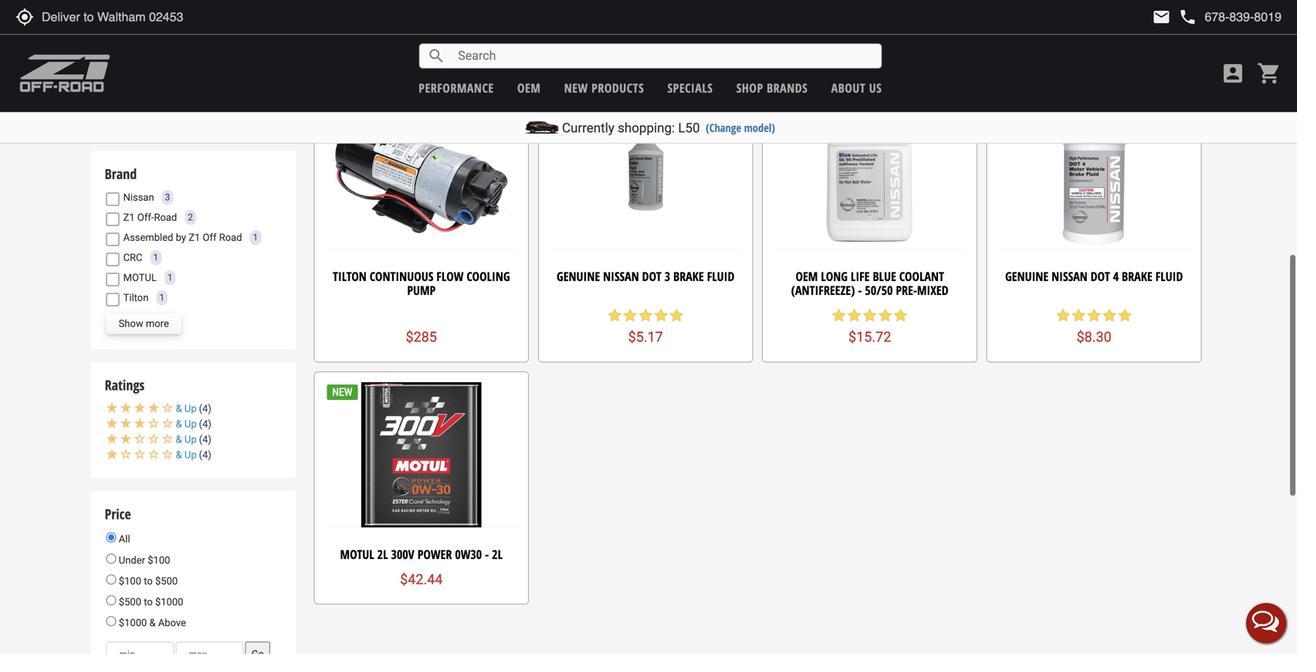 Task type: vqa. For each thing, say whether or not it's contained in the screenshot.
STAINLESS on the top of page
yes



Task type: locate. For each thing, give the bounding box(es) containing it.
1 horizontal spatial brake
[[1122, 268, 1153, 285]]

0 vertical spatial $500
[[155, 575, 178, 587]]

genuine for genuine nissan dot 4 brake fluid
[[1005, 268, 1049, 285]]

$1000 & above
[[116, 617, 186, 629]]

1 horizontal spatial nissan
[[603, 268, 639, 285]]

nissan up z1 off-road
[[123, 192, 154, 203]]

0 horizontal spatial motul
[[123, 272, 157, 283]]

2 brake from the left
[[1122, 268, 1153, 285]]

power
[[418, 546, 452, 563]]

tilton down crc
[[123, 292, 149, 303]]

1 vertical spatial $1000
[[119, 617, 147, 629]]

star star star star star $19.99
[[383, 30, 460, 67]]

by
[[176, 232, 186, 243]]

road left stainless
[[610, 4, 637, 20]]

max number field
[[176, 642, 244, 654]]

products
[[196, 101, 236, 113]]

1 horizontal spatial 3
[[665, 268, 670, 285]]

0 vertical spatial more
[[146, 12, 169, 24]]

tilton continuous flow cooling pump
[[333, 268, 510, 298]]

us
[[869, 80, 882, 96]]

2 genuine from the left
[[1005, 268, 1049, 285]]

0 horizontal spatial dot
[[642, 268, 662, 285]]

show more button up z1 performance
[[106, 8, 181, 28]]

(antifreeze)
[[791, 282, 855, 298]]

oil left drain
[[634, 17, 650, 34]]

brand
[[105, 164, 137, 183]]

1 horizontal spatial $1000
[[155, 596, 183, 608]]

fluid
[[707, 268, 735, 285], [1156, 268, 1183, 285]]

to up "$500 to $1000"
[[144, 575, 153, 587]]

1 vertical spatial show more button
[[106, 314, 181, 334]]

2 horizontal spatial road
[[610, 4, 637, 20]]

1 dot from the left
[[642, 268, 662, 285]]

pathfinder
[[1079, 4, 1138, 20]]

oil inside motul 8100 pathfinder / qx60 vq35de oil change kit - 5w-30
[[1056, 17, 1072, 34]]

$500
[[155, 575, 178, 587], [119, 596, 141, 608]]

nissan for genuine nissan dot 4 brake fluid
[[1052, 268, 1088, 285]]

- right kit
[[1135, 17, 1139, 34]]

z1
[[574, 4, 585, 20], [105, 70, 117, 89], [182, 101, 194, 113], [123, 212, 135, 223], [189, 232, 200, 243]]

1 up from the top
[[184, 403, 197, 414]]

1 $19.99 from the left
[[400, 51, 443, 67]]

2 horizontal spatial nissan
[[1052, 268, 1088, 285]]

2 show more from the top
[[119, 318, 169, 329]]

0 vertical spatial show
[[119, 12, 143, 24]]

0 horizontal spatial brake
[[674, 268, 704, 285]]

show more up z1 performance
[[119, 12, 169, 24]]

0 vertical spatial off-
[[588, 4, 610, 20]]

$1000 up above
[[155, 596, 183, 608]]

1 more from the top
[[146, 12, 169, 24]]

z1 up assembled
[[123, 212, 135, 223]]

1 genuine from the left
[[557, 268, 600, 285]]

change
[[1075, 17, 1114, 34]]

assembled
[[123, 232, 173, 243]]

None radio
[[106, 554, 116, 564], [106, 595, 116, 605], [106, 554, 116, 564], [106, 595, 116, 605]]

$19.99 up performance link
[[400, 51, 443, 67]]

1 vertical spatial show
[[119, 318, 143, 329]]

tilton left continuous
[[333, 268, 367, 285]]

oem left new at the left top of the page
[[517, 80, 541, 96]]

brake up star star star star star $8.30
[[1122, 268, 1153, 285]]

0 vertical spatial 3
[[165, 192, 170, 203]]

-
[[1135, 17, 1139, 34], [858, 282, 862, 298], [485, 546, 489, 563]]

2 show from the top
[[119, 318, 143, 329]]

1 show from the top
[[119, 12, 143, 24]]

show more button up the ratings
[[106, 314, 181, 334]]

- inside "oem long life blue coolant (antifreeze) - 50/50 pre-mixed"
[[858, 282, 862, 298]]

off- for z1 off-road stainless steel magnetic oil drain plug
[[588, 4, 610, 20]]

2 horizontal spatial -
[[1135, 17, 1139, 34]]

1 vertical spatial oem
[[796, 268, 818, 285]]

oem link
[[517, 80, 541, 96]]

1 vertical spatial more
[[146, 318, 169, 329]]

motul down crc
[[123, 272, 157, 283]]

1 vertical spatial show more
[[119, 318, 169, 329]]

tilton for tilton
[[123, 292, 149, 303]]

z1 for z1 off-road
[[123, 212, 135, 223]]

oem left long
[[796, 268, 818, 285]]

1 horizontal spatial dot
[[1091, 268, 1110, 285]]

2 more from the top
[[146, 318, 169, 329]]

magnetic
[[580, 17, 631, 34]]

$1000
[[155, 596, 183, 608], [119, 617, 147, 629]]

brake
[[674, 268, 704, 285], [1122, 268, 1153, 285]]

4 & up 4 from the top
[[176, 449, 208, 460]]

oem inside "oem long life blue coolant (antifreeze) - 50/50 pre-mixed"
[[796, 268, 818, 285]]

$500 up "$500 to $1000"
[[155, 575, 178, 587]]

0 horizontal spatial road
[[154, 212, 177, 223]]

dot up the star star star star star $5.17
[[642, 268, 662, 285]]

0 horizontal spatial $100
[[119, 575, 141, 587]]

1 horizontal spatial oem
[[796, 268, 818, 285]]

1 horizontal spatial 2l
[[492, 546, 503, 563]]

0 horizontal spatial $19.99
[[400, 51, 443, 67]]

2l right 0w30
[[492, 546, 503, 563]]

2 dot from the left
[[1091, 268, 1110, 285]]

phone link
[[1179, 8, 1282, 26]]

1 horizontal spatial $500
[[155, 575, 178, 587]]

None checkbox
[[106, 193, 119, 206], [106, 273, 119, 286], [106, 193, 119, 206], [106, 273, 119, 286]]

show
[[119, 12, 143, 24], [119, 318, 143, 329]]

show up z1 performance
[[119, 12, 143, 24]]

account_box
[[1221, 61, 1246, 86]]

to for $100
[[144, 575, 153, 587]]

to
[[144, 575, 153, 587], [144, 596, 153, 608]]

off- up assembled
[[137, 212, 154, 223]]

1 vertical spatial 3
[[665, 268, 670, 285]]

tilton
[[333, 268, 367, 285], [123, 292, 149, 303]]

3 up the star star star star star $5.17
[[665, 268, 670, 285]]

- inside motul 8100 pathfinder / qx60 vq35de oil change kit - 5w-30
[[1135, 17, 1139, 34]]

road right off
[[219, 232, 242, 243]]

road
[[610, 4, 637, 20], [154, 212, 177, 223], [219, 232, 242, 243]]

z1 left performance
[[105, 70, 117, 89]]

1 vertical spatial motul
[[123, 272, 157, 283]]

1 horizontal spatial $19.99
[[624, 51, 667, 67]]

tilton inside tilton continuous flow cooling pump
[[333, 268, 367, 285]]

0 horizontal spatial 3
[[165, 192, 170, 203]]

off-
[[588, 4, 610, 20], [137, 212, 154, 223]]

3
[[165, 192, 170, 203], [665, 268, 670, 285]]

more for 2nd show more button from the top of the page
[[146, 318, 169, 329]]

z1 off-road
[[123, 212, 177, 223]]

0w30
[[455, 546, 482, 563]]

1
[[253, 232, 258, 243], [153, 252, 159, 263], [168, 272, 173, 283], [159, 292, 165, 303]]

0 vertical spatial to
[[144, 575, 153, 587]]

1 horizontal spatial off-
[[588, 4, 610, 20]]

brake up the star star star star star $5.17
[[674, 268, 704, 285]]

tilton for tilton continuous flow cooling pump
[[333, 268, 367, 285]]

road left 2
[[154, 212, 177, 223]]

1 oil from the left
[[634, 17, 650, 34]]

genuine nissan dot 4 brake fluid
[[1005, 268, 1183, 285]]

road inside z1 off-road stainless steel magnetic oil drain plug
[[610, 4, 637, 20]]

0 horizontal spatial 2l
[[377, 546, 388, 563]]

$100 down the under
[[119, 575, 141, 587]]

genuine
[[557, 268, 600, 285], [1005, 268, 1049, 285]]

& up 4
[[176, 403, 208, 414], [176, 418, 208, 430], [176, 433, 208, 445], [176, 449, 208, 460]]

pump
[[407, 282, 436, 298]]

&
[[176, 403, 182, 414], [176, 418, 182, 430], [176, 433, 182, 445], [176, 449, 182, 460], [149, 617, 156, 629]]

off- left stainless
[[588, 4, 610, 20]]

1 for crc
[[153, 252, 159, 263]]

$1000 up min number field
[[119, 617, 147, 629]]

$100 up the $100 to $500
[[148, 554, 170, 566]]

fluid for genuine nissan dot 3 brake fluid
[[707, 268, 735, 285]]

- right 0w30
[[485, 546, 489, 563]]

0 vertical spatial show more button
[[106, 8, 181, 28]]

1 vertical spatial -
[[858, 282, 862, 298]]

1 vertical spatial road
[[154, 212, 177, 223]]

0 vertical spatial oem
[[517, 80, 541, 96]]

1 vertical spatial $500
[[119, 596, 141, 608]]

1 horizontal spatial -
[[858, 282, 862, 298]]

qx60
[[1149, 4, 1173, 20]]

0 horizontal spatial $500
[[119, 596, 141, 608]]

oil right vq35de
[[1056, 17, 1072, 34]]

z1 inside z1 off-road stainless steel magnetic oil drain plug
[[574, 4, 585, 20]]

z1 left products
[[182, 101, 194, 113]]

2 to from the top
[[144, 596, 153, 608]]

0 horizontal spatial -
[[485, 546, 489, 563]]

0 horizontal spatial oem
[[517, 80, 541, 96]]

3 up z1 off-road
[[165, 192, 170, 203]]

new products link
[[564, 80, 644, 96]]

1 brake from the left
[[674, 268, 704, 285]]

2l
[[377, 546, 388, 563], [492, 546, 503, 563]]

oem
[[517, 80, 541, 96], [796, 268, 818, 285]]

None radio
[[106, 533, 116, 543], [106, 574, 116, 585], [106, 616, 116, 626], [106, 533, 116, 543], [106, 574, 116, 585], [106, 616, 116, 626]]

0 vertical spatial -
[[1135, 17, 1139, 34]]

0 vertical spatial motul
[[1016, 4, 1050, 20]]

0 horizontal spatial tilton
[[123, 292, 149, 303]]

4
[[1113, 268, 1119, 285], [202, 403, 208, 414], [202, 418, 208, 430], [202, 433, 208, 445], [202, 449, 208, 460]]

motul left 8100
[[1016, 4, 1050, 20]]

nissan
[[123, 192, 154, 203], [603, 268, 639, 285], [1052, 268, 1088, 285]]

0 vertical spatial show more
[[119, 12, 169, 24]]

up
[[184, 403, 197, 414], [184, 418, 197, 430], [184, 433, 197, 445], [184, 449, 197, 460]]

genuine for genuine nissan dot 3 brake fluid
[[557, 268, 600, 285]]

more for 1st show more button
[[146, 12, 169, 24]]

$19.99
[[400, 51, 443, 67], [624, 51, 667, 67]]

2 oil from the left
[[1056, 17, 1072, 34]]

star
[[383, 30, 398, 45], [398, 30, 414, 45], [414, 30, 429, 45], [429, 30, 445, 45], [445, 30, 460, 45], [607, 308, 623, 323], [623, 308, 638, 323], [638, 308, 654, 323], [654, 308, 669, 323], [669, 308, 684, 323], [831, 308, 847, 323], [847, 308, 862, 323], [862, 308, 878, 323], [878, 308, 893, 323], [893, 308, 909, 323], [1056, 308, 1071, 323], [1071, 308, 1087, 323], [1087, 308, 1102, 323], [1102, 308, 1118, 323], [1118, 308, 1133, 323]]

1 horizontal spatial genuine
[[1005, 268, 1049, 285]]

oem long life blue coolant (antifreeze) - 50/50 pre-mixed
[[791, 268, 949, 298]]

z1 off-road stainless steel magnetic oil drain plug
[[574, 4, 717, 34]]

motul
[[340, 546, 374, 563]]

(change
[[706, 120, 741, 135]]

2 $19.99 from the left
[[624, 51, 667, 67]]

dot
[[642, 268, 662, 285], [1091, 268, 1110, 285]]

oil inside z1 off-road stainless steel magnetic oil drain plug
[[634, 17, 650, 34]]

1 horizontal spatial oil
[[1056, 17, 1072, 34]]

2 fluid from the left
[[1156, 268, 1183, 285]]

$500 down the $100 to $500
[[119, 596, 141, 608]]

1 to from the top
[[144, 575, 153, 587]]

$19.99 up products
[[624, 51, 667, 67]]

1 horizontal spatial fluid
[[1156, 268, 1183, 285]]

0 horizontal spatial $1000
[[119, 617, 147, 629]]

under
[[119, 554, 145, 566]]

nissan up the star star star star star $5.17
[[603, 268, 639, 285]]

brands
[[767, 80, 808, 96]]

show more up the ratings
[[119, 318, 169, 329]]

star star star star star $5.17
[[607, 308, 684, 345]]

1 horizontal spatial motul
[[1016, 4, 1050, 20]]

to down the $100 to $500
[[144, 596, 153, 608]]

motul inside motul 8100 pathfinder / qx60 vq35de oil change kit - 5w-30
[[1016, 4, 1050, 20]]

0 horizontal spatial off-
[[137, 212, 154, 223]]

0 vertical spatial tilton
[[333, 268, 367, 285]]

1 vertical spatial tilton
[[123, 292, 149, 303]]

nissan up star star star star star $8.30
[[1052, 268, 1088, 285]]

1 fluid from the left
[[707, 268, 735, 285]]

2 vertical spatial road
[[219, 232, 242, 243]]

currently
[[562, 120, 615, 136]]

shop brands
[[737, 80, 808, 96]]

0 horizontal spatial genuine
[[557, 268, 600, 285]]

show more button
[[106, 8, 181, 28], [106, 314, 181, 334]]

4 up from the top
[[184, 449, 197, 460]]

$100
[[148, 554, 170, 566], [119, 575, 141, 587]]

l50
[[678, 120, 700, 136]]

1 & up 4 from the top
[[176, 403, 208, 414]]

dot for 4
[[1091, 268, 1110, 285]]

1 horizontal spatial tilton
[[333, 268, 367, 285]]

0 vertical spatial $100
[[148, 554, 170, 566]]

0 horizontal spatial fluid
[[707, 268, 735, 285]]

account_box link
[[1217, 61, 1250, 86]]

1 horizontal spatial road
[[219, 232, 242, 243]]

3 up from the top
[[184, 433, 197, 445]]

z1 up new at the left top of the page
[[574, 4, 585, 20]]

0 vertical spatial road
[[610, 4, 637, 20]]

1 2l from the left
[[377, 546, 388, 563]]

None checkbox
[[106, 213, 119, 226], [106, 233, 119, 246], [106, 253, 119, 266], [106, 293, 119, 306], [106, 213, 119, 226], [106, 233, 119, 246], [106, 253, 119, 266], [106, 293, 119, 306]]

2l left 300v
[[377, 546, 388, 563]]

dot up star star star star star $8.30
[[1091, 268, 1110, 285]]

ratings
[[105, 376, 145, 395]]

show up the ratings
[[119, 318, 143, 329]]

off- for z1 off-road
[[137, 212, 154, 223]]

0 horizontal spatial oil
[[634, 17, 650, 34]]

$9.96
[[853, 51, 888, 67]]

model)
[[744, 120, 775, 135]]

1 vertical spatial to
[[144, 596, 153, 608]]

- left the 50/50
[[858, 282, 862, 298]]

off- inside z1 off-road stainless steel magnetic oil drain plug
[[588, 4, 610, 20]]

1 vertical spatial off-
[[137, 212, 154, 223]]



Task type: describe. For each thing, give the bounding box(es) containing it.
$8.30
[[1077, 329, 1112, 345]]

fluid for genuine nissan dot 4 brake fluid
[[1156, 268, 1183, 285]]

nissan for genuine nissan dot 3 brake fluid
[[603, 268, 639, 285]]

brake for 3
[[674, 268, 704, 285]]

z1 for z1 products
[[182, 101, 194, 113]]

1 for motul
[[168, 272, 173, 283]]

8100
[[1053, 4, 1076, 20]]

mail link
[[1153, 8, 1171, 26]]

2 vertical spatial -
[[485, 546, 489, 563]]

specials link
[[668, 80, 713, 96]]

1 show more button from the top
[[106, 8, 181, 28]]

3 & up 4 from the top
[[176, 433, 208, 445]]

motul for motul
[[123, 272, 157, 283]]

2 show more button from the top
[[106, 314, 181, 334]]

above
[[158, 617, 186, 629]]

drain
[[653, 17, 684, 34]]

oil for road
[[634, 17, 650, 34]]

off
[[203, 232, 217, 243]]

about us
[[831, 80, 882, 96]]

blue
[[873, 268, 896, 285]]

300v
[[391, 546, 415, 563]]

1 horizontal spatial $100
[[148, 554, 170, 566]]

road for z1 off-road
[[154, 212, 177, 223]]

search
[[427, 47, 446, 65]]

new
[[564, 80, 588, 96]]

all
[[116, 533, 130, 545]]

z1 right by
[[189, 232, 200, 243]]

Search search field
[[446, 44, 881, 68]]

new products
[[564, 80, 644, 96]]

oil for pathfinder
[[1056, 17, 1072, 34]]

about us link
[[831, 80, 882, 96]]

z1 products
[[182, 101, 236, 113]]

2 & up 4 from the top
[[176, 418, 208, 430]]

mail phone
[[1153, 8, 1197, 26]]

$15.72
[[849, 329, 891, 345]]

2 up from the top
[[184, 418, 197, 430]]

1 vertical spatial $100
[[119, 575, 141, 587]]

performance
[[121, 70, 190, 89]]

kit
[[1117, 17, 1132, 34]]

performance
[[419, 80, 494, 96]]

pre-
[[896, 282, 917, 298]]

continuous
[[370, 268, 433, 285]]

to for $500
[[144, 596, 153, 608]]

brake for 4
[[1122, 268, 1153, 285]]

5w-
[[1142, 17, 1162, 34]]

genuine nissan dot 3 brake fluid
[[557, 268, 735, 285]]

star star star star star $8.30
[[1056, 308, 1133, 345]]

motul for motul 8100 pathfinder / qx60 vq35de oil change kit - 5w-30
[[1016, 4, 1050, 20]]

oem for oem link in the top left of the page
[[517, 80, 541, 96]]

z1 motorsports logo image
[[19, 54, 111, 93]]

coolant
[[900, 268, 944, 285]]

shopping_cart link
[[1253, 61, 1282, 86]]

mixed
[[917, 282, 949, 298]]

steel
[[691, 4, 717, 20]]

cooling
[[467, 268, 510, 285]]

oem for oem long life blue coolant (antifreeze) - 50/50 pre-mixed
[[796, 268, 818, 285]]

30
[[1162, 17, 1173, 34]]

products
[[592, 80, 644, 96]]

stainless
[[640, 4, 688, 20]]

motul 8100 pathfinder / qx60 vq35de oil change kit - 5w-30
[[1016, 4, 1173, 34]]

shopping:
[[618, 120, 675, 136]]

specials
[[668, 80, 713, 96]]

dot for 3
[[642, 268, 662, 285]]

life
[[851, 268, 870, 285]]

road for z1 off-road stainless steel magnetic oil drain plug
[[610, 4, 637, 20]]

under  $100
[[116, 554, 170, 566]]

z1 for z1 off-road stainless steel magnetic oil drain plug
[[574, 4, 585, 20]]

mail
[[1153, 8, 1171, 26]]

(change model) link
[[706, 120, 775, 135]]

my_location
[[15, 8, 34, 26]]

min number field
[[106, 642, 174, 654]]

motul 2l 300v power 0w30 - 2l
[[340, 546, 503, 563]]

flow
[[437, 268, 464, 285]]

1 show more from the top
[[119, 12, 169, 24]]

0 horizontal spatial nissan
[[123, 192, 154, 203]]

$500 to $1000
[[116, 596, 183, 608]]

plug
[[687, 17, 712, 34]]

1 for tilton
[[159, 292, 165, 303]]

1 for assembled by z1 off road
[[253, 232, 258, 243]]

currently shopping: l50 (change model)
[[562, 120, 775, 136]]

2 2l from the left
[[492, 546, 503, 563]]

$5.17
[[628, 329, 663, 345]]

/
[[1141, 4, 1146, 20]]

crc
[[123, 252, 143, 263]]

long
[[821, 268, 848, 285]]

about
[[831, 80, 866, 96]]

$285
[[406, 329, 437, 345]]

$100 to $500
[[116, 575, 178, 587]]

shopping_cart
[[1257, 61, 1282, 86]]

shop
[[737, 80, 764, 96]]

phone
[[1179, 8, 1197, 26]]

shop brands link
[[737, 80, 808, 96]]

0 vertical spatial $1000
[[155, 596, 183, 608]]

$42.44
[[400, 571, 443, 588]]

performance link
[[419, 80, 494, 96]]

price
[[105, 505, 131, 524]]

assembled by z1 off road
[[123, 232, 242, 243]]

star star star star star $15.72
[[831, 308, 909, 345]]

50/50
[[865, 282, 893, 298]]

z1 performance
[[105, 70, 190, 89]]

$19.99 inside 'star star star star star $19.99'
[[400, 51, 443, 67]]

z1 for z1 performance
[[105, 70, 117, 89]]



